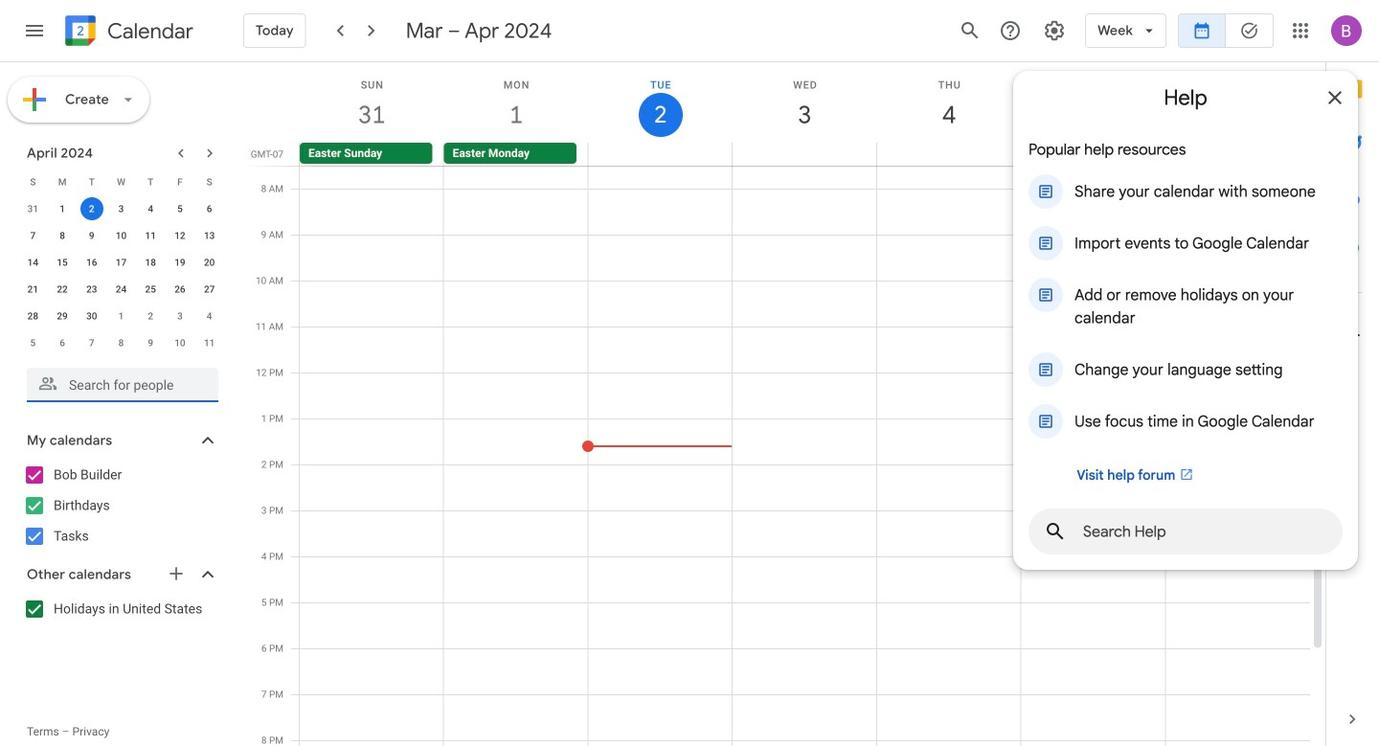 Task type: vqa. For each thing, say whether or not it's contained in the screenshot.
CELL in "april 2024" GRID
yes



Task type: locate. For each thing, give the bounding box(es) containing it.
20 element
[[198, 251, 221, 274]]

may 9 element
[[139, 331, 162, 354]]

26 element
[[168, 278, 191, 301]]

row
[[291, 143, 1325, 166], [18, 169, 224, 195], [18, 195, 224, 222], [18, 222, 224, 249], [18, 249, 224, 276], [18, 276, 224, 303], [18, 303, 224, 329], [18, 329, 224, 356]]

1 element
[[51, 197, 74, 220]]

may 2 element
[[139, 305, 162, 328]]

10 element
[[110, 224, 133, 247]]

row group
[[18, 195, 224, 356]]

None search field
[[0, 360, 238, 402]]

heading inside calendar element
[[103, 20, 193, 43]]

march 31 element
[[21, 197, 44, 220]]

may 1 element
[[110, 305, 133, 328]]

16 element
[[80, 251, 103, 274]]

tab list
[[1326, 62, 1379, 692]]

27 element
[[198, 278, 221, 301]]

29 element
[[51, 305, 74, 328]]

15 element
[[51, 251, 74, 274]]

2, today element
[[80, 197, 103, 220]]

may 5 element
[[21, 331, 44, 354]]

main drawer image
[[23, 19, 46, 42]]

23 element
[[80, 278, 103, 301]]

grid
[[245, 62, 1325, 746]]

heading
[[103, 20, 193, 43]]

6 element
[[198, 197, 221, 220]]

may 7 element
[[80, 331, 103, 354]]

9 element
[[80, 224, 103, 247]]

24 element
[[110, 278, 133, 301]]

support image
[[999, 19, 1022, 42]]

cell
[[588, 143, 732, 166], [732, 143, 877, 166], [877, 143, 1021, 166], [1021, 143, 1165, 166], [1165, 143, 1309, 166], [77, 195, 106, 222]]

25 element
[[139, 278, 162, 301]]

8 element
[[51, 224, 74, 247]]

5 element
[[168, 197, 191, 220]]



Task type: describe. For each thing, give the bounding box(es) containing it.
3 element
[[110, 197, 133, 220]]

may 4 element
[[198, 305, 221, 328]]

30 element
[[80, 305, 103, 328]]

19 element
[[168, 251, 191, 274]]

may 8 element
[[110, 331, 133, 354]]

28 element
[[21, 305, 44, 328]]

18 element
[[139, 251, 162, 274]]

may 6 element
[[51, 331, 74, 354]]

my calendars list
[[4, 460, 238, 552]]

7 element
[[21, 224, 44, 247]]

cell inside april 2024 grid
[[77, 195, 106, 222]]

calendar element
[[61, 11, 193, 54]]

22 element
[[51, 278, 74, 301]]

Search for people text field
[[38, 368, 207, 402]]

21 element
[[21, 278, 44, 301]]

11 element
[[139, 224, 162, 247]]

14 element
[[21, 251, 44, 274]]

settings menu image
[[1043, 19, 1066, 42]]

may 3 element
[[168, 305, 191, 328]]

may 10 element
[[168, 331, 191, 354]]

april 2024 grid
[[18, 169, 224, 356]]

add other calendars image
[[167, 564, 186, 583]]

may 11 element
[[198, 331, 221, 354]]

4 element
[[139, 197, 162, 220]]

13 element
[[198, 224, 221, 247]]

12 element
[[168, 224, 191, 247]]

17 element
[[110, 251, 133, 274]]



